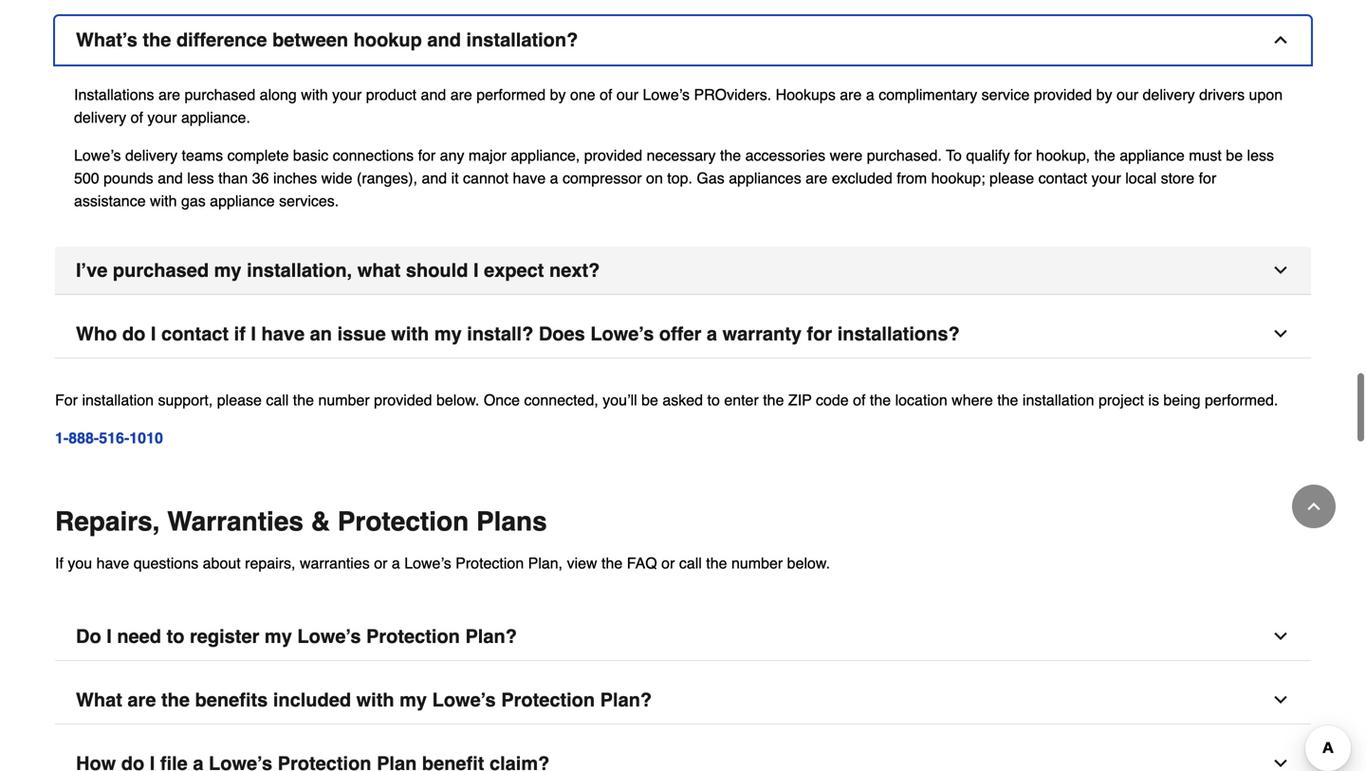 Task type: describe. For each thing, give the bounding box(es) containing it.
repairs,
[[245, 555, 296, 572]]

install?
[[467, 323, 534, 345]]

repairs,
[[55, 507, 160, 537]]

who do i contact if i have an issue with my install? does lowe's offer a warranty for installations?
[[76, 323, 960, 345]]

where
[[952, 391, 993, 409]]

complimentary
[[879, 86, 978, 103]]

for left any
[[418, 147, 436, 164]]

are inside the lowe's delivery teams complete basic connections for any major appliance, provided necessary the accessories were purchased. to qualify for hookup, the appliance must be less 500 pounds and less than 36 inches wide (ranges), and it cannot have a compressor on top. gas appliances are excluded from hookup; please contact your local store for assistance with gas appliance services.
[[806, 169, 828, 187]]

repairs, warranties & protection plans
[[55, 507, 547, 537]]

it
[[451, 169, 459, 187]]

1-
[[55, 429, 69, 447]]

1 vertical spatial less
[[187, 169, 214, 187]]

issue
[[337, 323, 386, 345]]

scroll to top element
[[1292, 485, 1336, 529]]

assistance
[[74, 192, 146, 210]]

must
[[1189, 147, 1222, 164]]

0 horizontal spatial plan?
[[465, 626, 517, 648]]

purchased.
[[867, 147, 942, 164]]

1 our from the left
[[617, 86, 639, 103]]

necessary
[[647, 147, 716, 164]]

hookup;
[[931, 169, 985, 187]]

please inside the lowe's delivery teams complete basic connections for any major appliance, provided necessary the accessories were purchased. to qualify for hookup, the appliance must be less 500 pounds and less than 36 inches wide (ranges), and it cannot have a compressor on top. gas appliances are excluded from hookup; please contact your local store for assistance with gas appliance services.
[[990, 169, 1034, 187]]

888-
[[69, 429, 99, 447]]

from
[[897, 169, 927, 187]]

hookup,
[[1036, 147, 1090, 164]]

connections
[[333, 147, 414, 164]]

qualify
[[966, 147, 1010, 164]]

a inside the lowe's delivery teams complete basic connections for any major appliance, provided necessary the accessories were purchased. to qualify for hookup, the appliance must be less 500 pounds and less than 36 inches wide (ranges), and it cannot have a compressor on top. gas appliances are excluded from hookup; please contact your local store for assistance with gas appliance services.
[[550, 169, 558, 187]]

appliances
[[729, 169, 802, 187]]

does
[[539, 323, 585, 345]]

0 horizontal spatial provided
[[374, 391, 432, 409]]

a right warranties
[[392, 555, 400, 572]]

plan,
[[528, 555, 563, 572]]

service
[[982, 86, 1030, 103]]

0 vertical spatial number
[[318, 391, 370, 409]]

&
[[311, 507, 330, 537]]

do
[[122, 323, 145, 345]]

2 or from the left
[[662, 555, 675, 572]]

what's the difference between hookup and installation?
[[76, 29, 578, 51]]

provided inside installations are purchased along with your product and are performed by one of our lowe's providers. hookups are a complimentary service provided by our delivery drivers upon delivery of your appliance.
[[1034, 86, 1092, 103]]

installation,
[[247, 260, 352, 281]]

36
[[252, 169, 269, 187]]

gas
[[697, 169, 725, 187]]

services.
[[279, 192, 339, 210]]

have inside button
[[261, 323, 305, 345]]

inches
[[273, 169, 317, 187]]

warranties
[[300, 555, 370, 572]]

asked
[[663, 391, 703, 409]]

what
[[357, 260, 401, 281]]

for right qualify
[[1014, 147, 1032, 164]]

need
[[117, 626, 161, 648]]

purchased inside button
[[113, 260, 209, 281]]

for down must at the top
[[1199, 169, 1217, 187]]

drivers
[[1199, 86, 1245, 103]]

1 vertical spatial please
[[217, 391, 262, 409]]

is
[[1149, 391, 1159, 409]]

1 vertical spatial your
[[147, 109, 177, 126]]

enter
[[724, 391, 759, 409]]

installation?
[[466, 29, 578, 51]]

providers.
[[694, 86, 772, 103]]

what's the difference between hookup and installation? button
[[55, 16, 1311, 65]]

are left the performed
[[450, 86, 472, 103]]

view
[[567, 555, 597, 572]]

hookups
[[776, 86, 836, 103]]

with inside the lowe's delivery teams complete basic connections for any major appliance, provided necessary the accessories were purchased. to qualify for hookup, the appliance must be less 500 pounds and less than 36 inches wide (ranges), and it cannot have a compressor on top. gas appliances are excluded from hookup; please contact your local store for assistance with gas appliance services.
[[150, 192, 177, 210]]

for installation support, please call the number provided below. once connected, you'll be asked to enter the zip code of the location where the installation project is being performed.
[[55, 391, 1278, 409]]

1 or from the left
[[374, 555, 388, 572]]

if
[[55, 555, 63, 572]]

you
[[68, 555, 92, 572]]

and inside installations are purchased along with your product and are performed by one of our lowe's providers. hookups are a complimentary service provided by our delivery drivers upon delivery of your appliance.
[[421, 86, 446, 103]]

support,
[[158, 391, 213, 409]]

what
[[76, 689, 122, 711]]

with right "issue"
[[391, 323, 429, 345]]

project
[[1099, 391, 1144, 409]]

chevron down image
[[1271, 325, 1290, 343]]

code
[[816, 391, 849, 409]]

do i need to register my lowe's protection plan?
[[76, 626, 517, 648]]

accessories
[[745, 147, 826, 164]]

faq
[[627, 555, 657, 572]]

questions
[[134, 555, 199, 572]]

with right included
[[356, 689, 394, 711]]

2 vertical spatial have
[[96, 555, 129, 572]]

between
[[272, 29, 348, 51]]

major
[[469, 147, 507, 164]]

and up gas
[[158, 169, 183, 187]]

1 by from the left
[[550, 86, 566, 103]]

benefits
[[195, 689, 268, 711]]

(ranges),
[[357, 169, 418, 187]]

the down an
[[293, 391, 314, 409]]

1-888-516-1010 link
[[55, 429, 163, 447]]

any
[[440, 147, 464, 164]]

one
[[570, 86, 596, 103]]

offer
[[659, 323, 702, 345]]

1 horizontal spatial plan?
[[600, 689, 652, 711]]

hookup
[[354, 29, 422, 51]]



Task type: locate. For each thing, give the bounding box(es) containing it.
less down teams
[[187, 169, 214, 187]]

if you have questions about repairs, warranties or a lowe's protection plan, view the faq or call the number below.
[[55, 555, 830, 572]]

your down installations
[[147, 109, 177, 126]]

or
[[374, 555, 388, 572], [662, 555, 675, 572]]

i right if
[[251, 323, 256, 345]]

2 vertical spatial delivery
[[125, 147, 178, 164]]

1 horizontal spatial contact
[[1039, 169, 1088, 187]]

contact inside button
[[161, 323, 229, 345]]

number
[[318, 391, 370, 409], [732, 555, 783, 572]]

0 vertical spatial be
[[1226, 147, 1243, 164]]

chevron down image inside what are the benefits included with my lowe's protection plan? button
[[1271, 691, 1290, 710]]

be inside the lowe's delivery teams complete basic connections for any major appliance, provided necessary the accessories were purchased. to qualify for hookup, the appliance must be less 500 pounds and less than 36 inches wide (ranges), and it cannot have a compressor on top. gas appliances are excluded from hookup; please contact your local store for assistance with gas appliance services.
[[1226, 147, 1243, 164]]

1 vertical spatial provided
[[584, 147, 643, 164]]

with
[[301, 86, 328, 103], [150, 192, 177, 210], [391, 323, 429, 345], [356, 689, 394, 711]]

please
[[990, 169, 1034, 187], [217, 391, 262, 409]]

0 vertical spatial to
[[707, 391, 720, 409]]

please right support,
[[217, 391, 262, 409]]

installations are purchased along with your product and are performed by one of our lowe's providers. hookups are a complimentary service provided by our delivery drivers upon delivery of your appliance.
[[74, 86, 1283, 126]]

upon
[[1249, 86, 1283, 103]]

if
[[234, 323, 246, 345]]

you'll
[[603, 391, 637, 409]]

2 by from the left
[[1097, 86, 1113, 103]]

0 vertical spatial purchased
[[185, 86, 255, 103]]

1 horizontal spatial or
[[662, 555, 675, 572]]

have inside the lowe's delivery teams complete basic connections for any major appliance, provided necessary the accessories were purchased. to qualify for hookup, the appliance must be less 500 pounds and less than 36 inches wide (ranges), and it cannot have a compressor on top. gas appliances are excluded from hookup; please contact your local store for assistance with gas appliance services.
[[513, 169, 546, 187]]

contact down hookup,
[[1039, 169, 1088, 187]]

2 horizontal spatial of
[[853, 391, 866, 409]]

included
[[273, 689, 351, 711]]

0 horizontal spatial be
[[642, 391, 658, 409]]

my
[[214, 260, 242, 281], [434, 323, 462, 345], [265, 626, 292, 648], [400, 689, 427, 711]]

have down appliance,
[[513, 169, 546, 187]]

lowe's inside the lowe's delivery teams complete basic connections for any major appliance, provided necessary the accessories were purchased. to qualify for hookup, the appliance must be less 500 pounds and less than 36 inches wide (ranges), and it cannot have a compressor on top. gas appliances are excluded from hookup; please contact your local store for assistance with gas appliance services.
[[74, 147, 121, 164]]

2 horizontal spatial provided
[[1034, 86, 1092, 103]]

0 horizontal spatial less
[[187, 169, 214, 187]]

delivery up pounds
[[125, 147, 178, 164]]

0 vertical spatial of
[[600, 86, 612, 103]]

please down qualify
[[990, 169, 1034, 187]]

a inside who do i contact if i have an issue with my install? does lowe's offer a warranty for installations? button
[[707, 323, 717, 345]]

have left an
[[261, 323, 305, 345]]

chevron up image inside scroll to top element
[[1305, 497, 1324, 516]]

1 horizontal spatial provided
[[584, 147, 643, 164]]

were
[[830, 147, 863, 164]]

have right you
[[96, 555, 129, 572]]

call right support,
[[266, 391, 289, 409]]

and right "hookup"
[[427, 29, 461, 51]]

provided right service
[[1034, 86, 1092, 103]]

1 horizontal spatial less
[[1247, 147, 1274, 164]]

the right hookup,
[[1095, 147, 1116, 164]]

product
[[366, 86, 417, 103]]

teams
[[182, 147, 223, 164]]

0 horizontal spatial of
[[131, 109, 143, 126]]

be right must at the top
[[1226, 147, 1243, 164]]

plan?
[[465, 626, 517, 648], [600, 689, 652, 711]]

compressor
[[563, 169, 642, 187]]

do i need to register my lowe's protection plan? button
[[55, 613, 1311, 661]]

installations?
[[838, 323, 960, 345]]

with inside installations are purchased along with your product and are performed by one of our lowe's providers. hookups are a complimentary service provided by our delivery drivers upon delivery of your appliance.
[[301, 86, 328, 103]]

of right code
[[853, 391, 866, 409]]

chevron down image inside do i need to register my lowe's protection plan? button
[[1271, 627, 1290, 646]]

or right warranties
[[374, 555, 388, 572]]

the inside what's the difference between hookup and installation? button
[[143, 29, 171, 51]]

a inside installations are purchased along with your product and are performed by one of our lowe's providers. hookups are a complimentary service provided by our delivery drivers upon delivery of your appliance.
[[866, 86, 875, 103]]

1 horizontal spatial have
[[261, 323, 305, 345]]

excluded
[[832, 169, 893, 187]]

our
[[617, 86, 639, 103], [1117, 86, 1139, 103]]

2 our from the left
[[1117, 86, 1139, 103]]

500
[[74, 169, 99, 187]]

1 horizontal spatial please
[[990, 169, 1034, 187]]

installations
[[74, 86, 154, 103]]

0 horizontal spatial appliance
[[210, 192, 275, 210]]

2 horizontal spatial have
[[513, 169, 546, 187]]

1 vertical spatial appliance
[[210, 192, 275, 210]]

chevron down image for i've purchased my installation, what should i expect next?
[[1271, 261, 1290, 280]]

with right along
[[301, 86, 328, 103]]

my inside who do i contact if i have an issue with my install? does lowe's offer a warranty for installations? button
[[434, 323, 462, 345]]

and
[[427, 29, 461, 51], [421, 86, 446, 103], [158, 169, 183, 187], [422, 169, 447, 187]]

the left zip
[[763, 391, 784, 409]]

of
[[600, 86, 612, 103], [131, 109, 143, 126], [853, 391, 866, 409]]

to left enter at bottom
[[707, 391, 720, 409]]

your left product
[[332, 86, 362, 103]]

to right need
[[167, 626, 185, 648]]

provided inside the lowe's delivery teams complete basic connections for any major appliance, provided necessary the accessories were purchased. to qualify for hookup, the appliance must be less 500 pounds and less than 36 inches wide (ranges), and it cannot have a compressor on top. gas appliances are excluded from hookup; please contact your local store for assistance with gas appliance services.
[[584, 147, 643, 164]]

1 vertical spatial delivery
[[74, 109, 126, 126]]

0 vertical spatial appliance
[[1120, 147, 1185, 164]]

0 vertical spatial contact
[[1039, 169, 1088, 187]]

0 horizontal spatial your
[[147, 109, 177, 126]]

lowe's delivery teams complete basic connections for any major appliance, provided necessary the accessories were purchased. to qualify for hookup, the appliance must be less 500 pounds and less than 36 inches wide (ranges), and it cannot have a compressor on top. gas appliances are excluded from hookup; please contact your local store for assistance with gas appliance services.
[[74, 147, 1274, 210]]

1 horizontal spatial appliance
[[1120, 147, 1185, 164]]

the right the faq
[[706, 555, 727, 572]]

your left local
[[1092, 169, 1121, 187]]

purchased inside installations are purchased along with your product and are performed by one of our lowe's providers. hookups are a complimentary service provided by our delivery drivers upon delivery of your appliance.
[[185, 86, 255, 103]]

basic
[[293, 147, 329, 164]]

on
[[646, 169, 663, 187]]

our up local
[[1117, 86, 1139, 103]]

provided up compressor on the top
[[584, 147, 643, 164]]

1 vertical spatial chevron up image
[[1305, 497, 1324, 516]]

for inside button
[[807, 323, 832, 345]]

and inside button
[[427, 29, 461, 51]]

pounds
[[104, 169, 153, 187]]

2 vertical spatial of
[[853, 391, 866, 409]]

delivery down installations
[[74, 109, 126, 126]]

0 horizontal spatial please
[[217, 391, 262, 409]]

purchased up do
[[113, 260, 209, 281]]

zip
[[788, 391, 812, 409]]

to inside button
[[167, 626, 185, 648]]

contact inside the lowe's delivery teams complete basic connections for any major appliance, provided necessary the accessories were purchased. to qualify for hookup, the appliance must be less 500 pounds and less than 36 inches wide (ranges), and it cannot have a compressor on top. gas appliances are excluded from hookup; please contact your local store for assistance with gas appliance services.
[[1039, 169, 1088, 187]]

0 vertical spatial call
[[266, 391, 289, 409]]

1 horizontal spatial your
[[332, 86, 362, 103]]

1 horizontal spatial to
[[707, 391, 720, 409]]

0 horizontal spatial our
[[617, 86, 639, 103]]

1 vertical spatial call
[[679, 555, 702, 572]]

2 vertical spatial provided
[[374, 391, 432, 409]]

1 horizontal spatial of
[[600, 86, 612, 103]]

expect
[[484, 260, 544, 281]]

1 horizontal spatial by
[[1097, 86, 1113, 103]]

wide
[[321, 169, 353, 187]]

lowe's inside installations are purchased along with your product and are performed by one of our lowe's providers. hookups are a complimentary service provided by our delivery drivers upon delivery of your appliance.
[[643, 86, 690, 103]]

delivery left drivers
[[1143, 86, 1195, 103]]

of down installations
[[131, 109, 143, 126]]

who
[[76, 323, 117, 345]]

of right "one"
[[600, 86, 612, 103]]

are right installations
[[158, 86, 180, 103]]

the right the view
[[602, 555, 623, 572]]

a down appliance,
[[550, 169, 558, 187]]

0 horizontal spatial to
[[167, 626, 185, 648]]

are right what
[[128, 689, 156, 711]]

delivery
[[1143, 86, 1195, 103], [74, 109, 126, 126], [125, 147, 178, 164]]

below.
[[436, 391, 480, 409], [787, 555, 830, 572]]

provided
[[1034, 86, 1092, 103], [584, 147, 643, 164], [374, 391, 432, 409]]

0 vertical spatial your
[[332, 86, 362, 103]]

performed.
[[1205, 391, 1278, 409]]

the
[[143, 29, 171, 51], [720, 147, 741, 164], [1095, 147, 1116, 164], [293, 391, 314, 409], [763, 391, 784, 409], [870, 391, 891, 409], [997, 391, 1019, 409], [602, 555, 623, 572], [706, 555, 727, 572], [161, 689, 190, 711]]

2 chevron down image from the top
[[1271, 627, 1290, 646]]

once
[[484, 391, 520, 409]]

along
[[260, 86, 297, 103]]

1 vertical spatial be
[[642, 391, 658, 409]]

do
[[76, 626, 101, 648]]

0 horizontal spatial number
[[318, 391, 370, 409]]

installation up 516-
[[82, 391, 154, 409]]

store
[[1161, 169, 1195, 187]]

being
[[1164, 391, 1201, 409]]

local
[[1126, 169, 1157, 187]]

are inside button
[[128, 689, 156, 711]]

1 installation from the left
[[82, 391, 154, 409]]

the right what's
[[143, 29, 171, 51]]

1 vertical spatial contact
[[161, 323, 229, 345]]

2 horizontal spatial your
[[1092, 169, 1121, 187]]

a
[[866, 86, 875, 103], [550, 169, 558, 187], [707, 323, 717, 345], [392, 555, 400, 572]]

gas
[[181, 192, 206, 210]]

difference
[[176, 29, 267, 51]]

1 vertical spatial below.
[[787, 555, 830, 572]]

register
[[190, 626, 259, 648]]

1 horizontal spatial be
[[1226, 147, 1243, 164]]

our right "one"
[[617, 86, 639, 103]]

1 vertical spatial plan?
[[600, 689, 652, 711]]

delivery inside the lowe's delivery teams complete basic connections for any major appliance, provided necessary the accessories were purchased. to qualify for hookup, the appliance must be less 500 pounds and less than 36 inches wide (ranges), and it cannot have a compressor on top. gas appliances are excluded from hookup; please contact your local store for assistance with gas appliance services.
[[125, 147, 178, 164]]

0 vertical spatial delivery
[[1143, 86, 1195, 103]]

0 vertical spatial please
[[990, 169, 1034, 187]]

4 chevron down image from the top
[[1271, 754, 1290, 771]]

0 horizontal spatial chevron up image
[[1271, 30, 1290, 49]]

1 horizontal spatial our
[[1117, 86, 1139, 103]]

a left complimentary
[[866, 86, 875, 103]]

and left 'it'
[[422, 169, 447, 187]]

chevron down image inside i've purchased my installation, what should i expect next? button
[[1271, 261, 1290, 280]]

1 horizontal spatial chevron up image
[[1305, 497, 1324, 516]]

are down accessories
[[806, 169, 828, 187]]

your inside the lowe's delivery teams complete basic connections for any major appliance, provided necessary the accessories were purchased. to qualify for hookup, the appliance must be less 500 pounds and less than 36 inches wide (ranges), and it cannot have a compressor on top. gas appliances are excluded from hookup; please contact your local store for assistance with gas appliance services.
[[1092, 169, 1121, 187]]

appliance down than
[[210, 192, 275, 210]]

i've purchased my installation, what should i expect next? button
[[55, 247, 1311, 295]]

1 horizontal spatial call
[[679, 555, 702, 572]]

appliance,
[[511, 147, 580, 164]]

warranties
[[167, 507, 304, 537]]

an
[[310, 323, 332, 345]]

less right must at the top
[[1247, 147, 1274, 164]]

chevron down image for what are the benefits included with my lowe's protection plan?
[[1271, 691, 1290, 710]]

the right where
[[997, 391, 1019, 409]]

3 chevron down image from the top
[[1271, 691, 1290, 710]]

the inside what are the benefits included with my lowe's protection plan? button
[[161, 689, 190, 711]]

0 vertical spatial less
[[1247, 147, 1274, 164]]

are right hookups
[[840, 86, 862, 103]]

and right product
[[421, 86, 446, 103]]

0 vertical spatial plan?
[[465, 626, 517, 648]]

appliance up local
[[1120, 147, 1185, 164]]

1 vertical spatial number
[[732, 555, 783, 572]]

516-
[[99, 429, 129, 447]]

1 horizontal spatial below.
[[787, 555, 830, 572]]

with left gas
[[150, 192, 177, 210]]

my inside i've purchased my installation, what should i expect next? button
[[214, 260, 242, 281]]

0 horizontal spatial have
[[96, 555, 129, 572]]

i left expect
[[473, 260, 479, 281]]

0 vertical spatial provided
[[1034, 86, 1092, 103]]

plan? down do i need to register my lowe's protection plan? button
[[600, 689, 652, 711]]

cannot
[[463, 169, 509, 187]]

a right offer
[[707, 323, 717, 345]]

purchased up "appliance."
[[185, 86, 255, 103]]

2 vertical spatial your
[[1092, 169, 1121, 187]]

chevron up image inside what's the difference between hookup and installation? button
[[1271, 30, 1290, 49]]

1010
[[129, 429, 163, 447]]

call right the faq
[[679, 555, 702, 572]]

provided down "issue"
[[374, 391, 432, 409]]

to
[[707, 391, 720, 409], [167, 626, 185, 648]]

0 horizontal spatial or
[[374, 555, 388, 572]]

or right the faq
[[662, 555, 675, 572]]

0 horizontal spatial by
[[550, 86, 566, 103]]

by
[[550, 86, 566, 103], [1097, 86, 1113, 103]]

0 vertical spatial below.
[[436, 391, 480, 409]]

i right the do
[[106, 626, 112, 648]]

1 vertical spatial to
[[167, 626, 185, 648]]

1 horizontal spatial number
[[732, 555, 783, 572]]

chevron up image
[[1271, 30, 1290, 49], [1305, 497, 1324, 516]]

0 horizontal spatial contact
[[161, 323, 229, 345]]

contact left if
[[161, 323, 229, 345]]

less
[[1247, 147, 1274, 164], [187, 169, 214, 187]]

2 installation from the left
[[1023, 391, 1095, 409]]

1 horizontal spatial installation
[[1023, 391, 1095, 409]]

0 horizontal spatial installation
[[82, 391, 154, 409]]

the left location
[[870, 391, 891, 409]]

lowe's
[[643, 86, 690, 103], [74, 147, 121, 164], [590, 323, 654, 345], [404, 555, 451, 572], [297, 626, 361, 648], [432, 689, 496, 711]]

1 vertical spatial purchased
[[113, 260, 209, 281]]

be right you'll
[[642, 391, 658, 409]]

0 vertical spatial have
[[513, 169, 546, 187]]

1 vertical spatial have
[[261, 323, 305, 345]]

0 vertical spatial chevron up image
[[1271, 30, 1290, 49]]

0 horizontal spatial below.
[[436, 391, 480, 409]]

plans
[[476, 507, 547, 537]]

1 vertical spatial of
[[131, 109, 143, 126]]

performed
[[477, 86, 546, 103]]

chevron down image
[[1271, 261, 1290, 280], [1271, 627, 1290, 646], [1271, 691, 1290, 710], [1271, 754, 1290, 771]]

for
[[55, 391, 78, 409]]

the left the benefits
[[161, 689, 190, 711]]

complete
[[227, 147, 289, 164]]

plan? down the if you have questions about repairs, warranties or a lowe's protection plan, view the faq or call the number below.
[[465, 626, 517, 648]]

my inside what are the benefits included with my lowe's protection plan? button
[[400, 689, 427, 711]]

top.
[[667, 169, 693, 187]]

the up gas
[[720, 147, 741, 164]]

i right do
[[151, 323, 156, 345]]

contact
[[1039, 169, 1088, 187], [161, 323, 229, 345]]

what are the benefits included with my lowe's protection plan? button
[[55, 677, 1311, 725]]

1 chevron down image from the top
[[1271, 261, 1290, 280]]

chevron down image for do i need to register my lowe's protection plan?
[[1271, 627, 1290, 646]]

for right warranty
[[807, 323, 832, 345]]

should
[[406, 260, 468, 281]]

0 horizontal spatial call
[[266, 391, 289, 409]]

my inside do i need to register my lowe's protection plan? button
[[265, 626, 292, 648]]

what's
[[76, 29, 137, 51]]

i
[[473, 260, 479, 281], [151, 323, 156, 345], [251, 323, 256, 345], [106, 626, 112, 648]]

installation left project
[[1023, 391, 1095, 409]]

about
[[203, 555, 241, 572]]



Task type: vqa. For each thing, say whether or not it's contained in the screenshot.
Electrical appliance connection to an existing external exhaust duct, provided you also purchase new connections from Lowe's Level and test of the appliance to ensure it's connected properly Connection of anti-tip bracket, if included Basic product demonstration and testing of the appliance to ensure proper connection Relocation of an old freestanding appliance within the same residence (re-connection not included)
no



